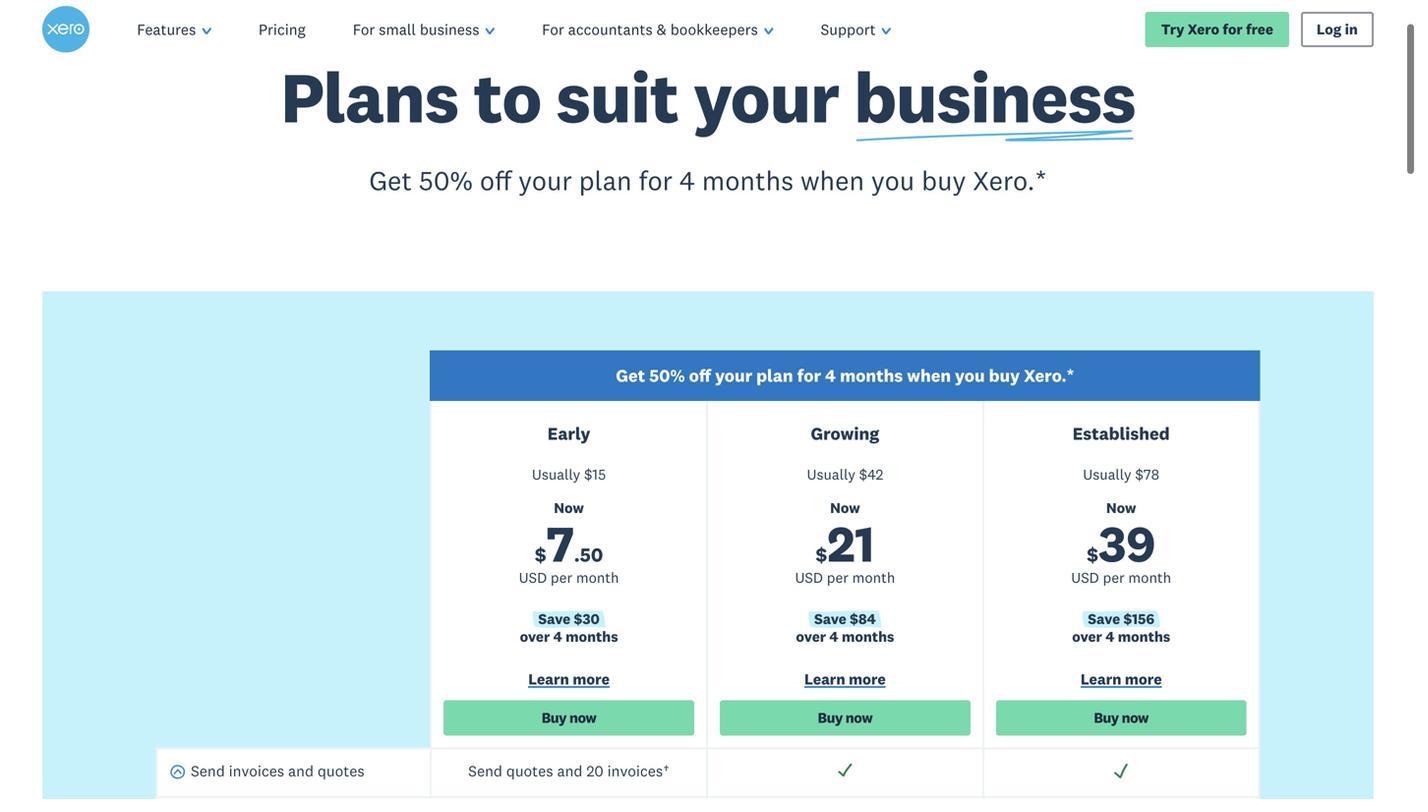 Task type: vqa. For each thing, say whether or not it's contained in the screenshot.
Secondary Trading Notice |
no



Task type: describe. For each thing, give the bounding box(es) containing it.
save $84
[[814, 610, 876, 628]]

for small business button
[[329, 0, 518, 59]]

usually for 7
[[532, 466, 580, 484]]

1 horizontal spatial plan
[[756, 365, 793, 387]]

2 more from the left
[[849, 670, 886, 689]]

4 for 39
[[1106, 628, 1115, 646]]

0 vertical spatial plan
[[579, 164, 632, 198]]

more for 7
[[573, 670, 610, 689]]

months for 39
[[1118, 628, 1171, 646]]

$ down growing at the bottom of page
[[859, 466, 868, 484]]

0 vertical spatial your
[[693, 53, 839, 141]]

support button
[[797, 0, 915, 59]]

established
[[1073, 423, 1170, 444]]

4 for 7
[[553, 628, 562, 646]]

small
[[379, 20, 416, 39]]

learn more for 7
[[528, 670, 610, 689]]

0 horizontal spatial you
[[871, 164, 915, 198]]

1 horizontal spatial for
[[797, 365, 821, 387]]

1 quotes from the left
[[506, 762, 553, 781]]

$ 7 . 50
[[535, 512, 603, 575]]

send invoices and quotes
[[191, 762, 365, 781]]

try xero for free link
[[1145, 12, 1289, 47]]

and for 20
[[557, 762, 583, 781]]

for for for accountants & bookkeepers
[[542, 20, 564, 39]]

1 horizontal spatial buy
[[989, 365, 1020, 387]]

$ inside $ 7 . 50
[[535, 543, 546, 567]]

0 vertical spatial get
[[369, 164, 412, 198]]

send quotes and 20 invoices†
[[468, 762, 670, 781]]

learn more link for 7
[[444, 670, 694, 693]]

$30
[[574, 610, 600, 628]]

0 vertical spatial get 50% off your plan for 4 months when you buy xero.*
[[369, 164, 1047, 198]]

business inside dropdown button
[[420, 20, 479, 39]]

2 learn more link from the left
[[720, 670, 970, 693]]

0 horizontal spatial 50%
[[419, 164, 473, 198]]

buy now for 7
[[542, 709, 596, 727]]

now for 7
[[554, 499, 584, 517]]

over 4 months for 21
[[796, 628, 894, 646]]

78
[[1144, 466, 1160, 484]]

for for for small business
[[353, 20, 375, 39]]

usually for 39
[[1083, 466, 1132, 484]]

invoices†
[[607, 762, 670, 781]]

1 vertical spatial when
[[907, 365, 951, 387]]

buy now link for 39
[[996, 701, 1247, 736]]

support
[[821, 20, 876, 39]]

buy now link for 7
[[444, 701, 694, 736]]

$84
[[850, 610, 876, 628]]

2 vertical spatial your
[[715, 365, 753, 387]]

usually for 21
[[807, 466, 856, 484]]

0 horizontal spatial when
[[801, 164, 865, 198]]

send for send quotes and 20 invoices†
[[468, 762, 502, 781]]

0 horizontal spatial for
[[639, 164, 673, 198]]

over 4 months for 39
[[1072, 628, 1171, 646]]

2 buy from the left
[[818, 709, 843, 727]]

included image
[[836, 762, 854, 780]]

try
[[1161, 20, 1185, 38]]

1 vertical spatial xero.*
[[1024, 365, 1074, 387]]

usd per month for 7
[[519, 569, 619, 587]]

month for 21
[[852, 569, 895, 587]]

2 buy now link from the left
[[720, 701, 970, 736]]

months for 7
[[566, 628, 618, 646]]

xero
[[1188, 20, 1220, 38]]

free
[[1246, 20, 1274, 38]]

usually $ 15
[[532, 466, 606, 484]]

and for quotes
[[288, 762, 314, 781]]

$ down established
[[1135, 466, 1144, 484]]

for small business
[[353, 20, 479, 39]]

features
[[137, 20, 196, 39]]

save $30
[[538, 610, 600, 628]]

plans
[[281, 53, 458, 141]]

learn for 39
[[1081, 670, 1122, 689]]

for accountants & bookkeepers
[[542, 20, 758, 39]]

1 vertical spatial get
[[616, 365, 645, 387]]

suit
[[556, 53, 678, 141]]

invoices
[[229, 762, 284, 781]]

features button
[[113, 0, 235, 59]]

1 vertical spatial off
[[689, 365, 711, 387]]

usually $ 78
[[1083, 466, 1160, 484]]

xero homepage image
[[42, 6, 90, 53]]

$156
[[1124, 610, 1155, 628]]

20
[[586, 762, 604, 781]]

pricing link
[[235, 0, 329, 59]]

15
[[592, 466, 606, 484]]



Task type: locate. For each thing, give the bounding box(es) containing it.
now
[[569, 709, 596, 727], [846, 709, 873, 727], [1122, 709, 1149, 727]]

to
[[473, 53, 541, 141]]

0 horizontal spatial over
[[520, 628, 550, 646]]

7
[[546, 512, 574, 575]]

usd up save $156
[[1071, 569, 1099, 587]]

month up $156
[[1128, 569, 1171, 587]]

2 now from the left
[[846, 709, 873, 727]]

2 per from the left
[[827, 569, 849, 587]]

21
[[827, 512, 875, 575]]

1 over 4 months from the left
[[520, 628, 618, 646]]

buy up included icon
[[1094, 709, 1119, 727]]

2 horizontal spatial for
[[1223, 20, 1243, 38]]

save left $30
[[538, 610, 571, 628]]

0 vertical spatial when
[[801, 164, 865, 198]]

usd per month up save $156
[[1071, 569, 1171, 587]]

1 vertical spatial for
[[639, 164, 673, 198]]

2 usd from the left
[[795, 569, 823, 587]]

save left $84
[[814, 610, 847, 628]]

$ inside the $ 39
[[1087, 543, 1098, 567]]

3 over from the left
[[1072, 628, 1102, 646]]

now for 21
[[830, 499, 860, 517]]

0 horizontal spatial buy now
[[542, 709, 596, 727]]

send inside button
[[191, 762, 225, 781]]

0 horizontal spatial quotes
[[318, 762, 365, 781]]

2 and from the left
[[288, 762, 314, 781]]

over 4 months
[[520, 628, 618, 646], [796, 628, 894, 646], [1072, 628, 1171, 646]]

usd up save $30
[[519, 569, 547, 587]]

4 for 21
[[829, 628, 839, 646]]

buy now up send quotes and 20 invoices†
[[542, 709, 596, 727]]

usually $ 42
[[807, 466, 883, 484]]

1 horizontal spatial quotes
[[506, 762, 553, 781]]

buy now link up included icon
[[996, 701, 1247, 736]]

pricing
[[259, 20, 306, 39]]

0 horizontal spatial learn
[[528, 670, 569, 689]]

save for 21
[[814, 610, 847, 628]]

learn more link down save $156
[[996, 670, 1247, 693]]

2 vertical spatial for
[[797, 365, 821, 387]]

$ left .
[[535, 543, 546, 567]]

plan
[[579, 164, 632, 198], [756, 365, 793, 387]]

1 horizontal spatial 50%
[[649, 365, 685, 387]]

your
[[693, 53, 839, 141], [518, 164, 572, 198], [715, 365, 753, 387]]

usd per month
[[519, 569, 619, 587], [795, 569, 895, 587], [1071, 569, 1171, 587]]

1 horizontal spatial usually
[[807, 466, 856, 484]]

0 horizontal spatial business
[[420, 20, 479, 39]]

log in
[[1317, 20, 1358, 38]]

0 vertical spatial 50%
[[419, 164, 473, 198]]

3 now from the left
[[1122, 709, 1149, 727]]

buy now link up included image
[[720, 701, 970, 736]]

1 horizontal spatial now
[[846, 709, 873, 727]]

per up save $84
[[827, 569, 849, 587]]

1 per from the left
[[551, 569, 572, 587]]

off
[[480, 164, 512, 198], [689, 365, 711, 387]]

1 more from the left
[[573, 670, 610, 689]]

2 learn from the left
[[805, 670, 845, 689]]

1 horizontal spatial when
[[907, 365, 951, 387]]

3 buy from the left
[[1094, 709, 1119, 727]]

1 horizontal spatial month
[[852, 569, 895, 587]]

1 horizontal spatial for
[[542, 20, 564, 39]]

1 learn from the left
[[528, 670, 569, 689]]

usually down early
[[532, 466, 580, 484]]

for
[[353, 20, 375, 39], [542, 20, 564, 39]]

1 buy now link from the left
[[444, 701, 694, 736]]

2 horizontal spatial learn
[[1081, 670, 1122, 689]]

1 vertical spatial your
[[518, 164, 572, 198]]

now up included image
[[846, 709, 873, 727]]

buy now up included icon
[[1094, 709, 1149, 727]]

0 vertical spatial you
[[871, 164, 915, 198]]

0 horizontal spatial usd
[[519, 569, 547, 587]]

usd left the 21
[[795, 569, 823, 587]]

1 learn more link from the left
[[444, 670, 694, 693]]

2 over from the left
[[796, 628, 826, 646]]

learn more link down save $84
[[720, 670, 970, 693]]

1 horizontal spatial per
[[827, 569, 849, 587]]

1 horizontal spatial usd
[[795, 569, 823, 587]]

quotes right invoices
[[318, 762, 365, 781]]

3 save from the left
[[1088, 610, 1120, 628]]

xero.*
[[973, 164, 1047, 198], [1024, 365, 1074, 387]]

quotes
[[506, 762, 553, 781], [318, 762, 365, 781]]

usd
[[519, 569, 547, 587], [795, 569, 823, 587], [1071, 569, 1099, 587]]

per up save $30
[[551, 569, 572, 587]]

2 horizontal spatial buy now link
[[996, 701, 1247, 736]]

buy for 7
[[542, 709, 567, 727]]

1 horizontal spatial usd per month
[[795, 569, 895, 587]]

1 horizontal spatial business
[[854, 53, 1136, 141]]

1 usd per month from the left
[[519, 569, 619, 587]]

1 horizontal spatial buy
[[818, 709, 843, 727]]

1 vertical spatial plan
[[756, 365, 793, 387]]

1 vertical spatial 50%
[[649, 365, 685, 387]]

$ 39
[[1087, 512, 1156, 575]]

2 learn more from the left
[[805, 670, 886, 689]]

2 horizontal spatial usd per month
[[1071, 569, 1171, 587]]

0 horizontal spatial get
[[369, 164, 412, 198]]

usd per month down .
[[519, 569, 619, 587]]

save for 7
[[538, 610, 571, 628]]

learn for 7
[[528, 670, 569, 689]]

1 horizontal spatial over
[[796, 628, 826, 646]]

0 horizontal spatial buy
[[542, 709, 567, 727]]

usually
[[532, 466, 580, 484], [807, 466, 856, 484], [1083, 466, 1132, 484]]

2 usually from the left
[[807, 466, 856, 484]]

usually down established
[[1083, 466, 1132, 484]]

0 vertical spatial business
[[420, 20, 479, 39]]

1 vertical spatial buy
[[989, 365, 1020, 387]]

42
[[868, 466, 883, 484]]

1 for from the left
[[353, 20, 375, 39]]

growing
[[811, 423, 880, 444]]

buy
[[542, 709, 567, 727], [818, 709, 843, 727], [1094, 709, 1119, 727]]

usd per month for 21
[[795, 569, 895, 587]]

0 horizontal spatial buy now link
[[444, 701, 694, 736]]

1 horizontal spatial get
[[616, 365, 645, 387]]

1 horizontal spatial buy now
[[818, 709, 873, 727]]

0 horizontal spatial usually
[[532, 466, 580, 484]]

1 horizontal spatial learn more link
[[720, 670, 970, 693]]

2 month from the left
[[852, 569, 895, 587]]

over 4 months down the $ 39
[[1072, 628, 1171, 646]]

2 horizontal spatial per
[[1103, 569, 1125, 587]]

early
[[548, 423, 590, 444]]

1 and from the left
[[557, 762, 583, 781]]

month for 7
[[576, 569, 619, 587]]

3 usd per month from the left
[[1071, 569, 1171, 587]]

1 learn more from the left
[[528, 670, 610, 689]]

1 now from the left
[[554, 499, 584, 517]]

3 usually from the left
[[1083, 466, 1132, 484]]

accountants
[[568, 20, 653, 39]]

1 buy from the left
[[542, 709, 567, 727]]

0 vertical spatial for
[[1223, 20, 1243, 38]]

0 horizontal spatial for
[[353, 20, 375, 39]]

$
[[584, 466, 592, 484], [859, 466, 868, 484], [1135, 466, 1144, 484], [535, 543, 546, 567], [816, 543, 827, 567], [1087, 543, 1098, 567]]

buy now
[[542, 709, 596, 727], [818, 709, 873, 727], [1094, 709, 1149, 727]]

month up $84
[[852, 569, 895, 587]]

0 vertical spatial off
[[480, 164, 512, 198]]

over left $156
[[1072, 628, 1102, 646]]

bookkeepers
[[670, 20, 758, 39]]

1 buy now from the left
[[542, 709, 596, 727]]

get
[[369, 164, 412, 198], [616, 365, 645, 387]]

0 vertical spatial xero.*
[[973, 164, 1047, 198]]

learn more link for 39
[[996, 670, 1247, 693]]

buy
[[922, 164, 966, 198], [989, 365, 1020, 387]]

quotes inside button
[[318, 762, 365, 781]]

4
[[680, 164, 695, 198], [825, 365, 836, 387], [553, 628, 562, 646], [829, 628, 839, 646], [1106, 628, 1115, 646]]

month for 39
[[1128, 569, 1171, 587]]

3 usd from the left
[[1071, 569, 1099, 587]]

log in link
[[1301, 12, 1374, 47]]

more down $156
[[1125, 670, 1162, 689]]

per
[[551, 569, 572, 587], [827, 569, 849, 587], [1103, 569, 1125, 587]]

per for 39
[[1103, 569, 1125, 587]]

buy now up included image
[[818, 709, 873, 727]]

1 horizontal spatial over 4 months
[[796, 628, 894, 646]]

1 vertical spatial get 50% off your plan for 4 months when you buy xero.*
[[616, 365, 1074, 387]]

2 now from the left
[[830, 499, 860, 517]]

now
[[554, 499, 584, 517], [830, 499, 860, 517], [1106, 499, 1136, 517]]

per for 7
[[551, 569, 572, 587]]

2 horizontal spatial now
[[1122, 709, 1149, 727]]

month down 50
[[576, 569, 619, 587]]

buy now link up send quotes and 20 invoices†
[[444, 701, 694, 736]]

usd for 39
[[1071, 569, 1099, 587]]

2 horizontal spatial learn more link
[[996, 670, 1247, 693]]

included image
[[1113, 762, 1130, 780]]

try xero for free
[[1161, 20, 1274, 38]]

1 horizontal spatial save
[[814, 610, 847, 628]]

2 horizontal spatial learn more
[[1081, 670, 1162, 689]]

$ 21
[[816, 512, 875, 575]]

3 month from the left
[[1128, 569, 1171, 587]]

for
[[1223, 20, 1243, 38], [639, 164, 673, 198], [797, 365, 821, 387]]

1 month from the left
[[576, 569, 619, 587]]

1 horizontal spatial more
[[849, 670, 886, 689]]

3 buy now from the left
[[1094, 709, 1149, 727]]

1 horizontal spatial learn
[[805, 670, 845, 689]]

over 4 months for 7
[[520, 628, 618, 646]]

quotes left 20
[[506, 762, 553, 781]]

over
[[520, 628, 550, 646], [796, 628, 826, 646], [1072, 628, 1102, 646]]

1 usd from the left
[[519, 569, 547, 587]]

$ up save $156
[[1087, 543, 1098, 567]]

1 save from the left
[[538, 610, 571, 628]]

2 buy now from the left
[[818, 709, 873, 727]]

over 4 months down "$ 21"
[[796, 628, 894, 646]]

3 learn more from the left
[[1081, 670, 1162, 689]]

learn more
[[528, 670, 610, 689], [805, 670, 886, 689], [1081, 670, 1162, 689]]

learn down save $30
[[528, 670, 569, 689]]

send
[[468, 762, 502, 781], [191, 762, 225, 781]]

now down the usually $ 15
[[554, 499, 584, 517]]

for left "accountants"
[[542, 20, 564, 39]]

3 now from the left
[[1106, 499, 1136, 517]]

per for 21
[[827, 569, 849, 587]]

0 horizontal spatial send
[[191, 762, 225, 781]]

for inside dropdown button
[[542, 20, 564, 39]]

2 horizontal spatial buy
[[1094, 709, 1119, 727]]

1 now from the left
[[569, 709, 596, 727]]

learn more down save $84
[[805, 670, 886, 689]]

now down usually $ 78
[[1106, 499, 1136, 517]]

1 usually from the left
[[532, 466, 580, 484]]

when
[[801, 164, 865, 198], [907, 365, 951, 387]]

now up included icon
[[1122, 709, 1149, 727]]

for left small
[[353, 20, 375, 39]]

months for 21
[[842, 628, 894, 646]]

over for 39
[[1072, 628, 1102, 646]]

0 horizontal spatial save
[[538, 610, 571, 628]]

over 4 months down .
[[520, 628, 618, 646]]

learn more for 39
[[1081, 670, 1162, 689]]

now up 20
[[569, 709, 596, 727]]

2 send from the left
[[191, 762, 225, 781]]

2 horizontal spatial now
[[1106, 499, 1136, 517]]

more down $84
[[849, 670, 886, 689]]

and
[[557, 762, 583, 781], [288, 762, 314, 781]]

usd for 7
[[519, 569, 547, 587]]

learn down save $84
[[805, 670, 845, 689]]

2 save from the left
[[814, 610, 847, 628]]

buy up included image
[[818, 709, 843, 727]]

2 quotes from the left
[[318, 762, 365, 781]]

3 learn from the left
[[1081, 670, 1122, 689]]

3 more from the left
[[1125, 670, 1162, 689]]

over left $84
[[796, 628, 826, 646]]

&
[[657, 20, 667, 39]]

usd per month up save $84
[[795, 569, 895, 587]]

per up save $156
[[1103, 569, 1125, 587]]

0 horizontal spatial and
[[288, 762, 314, 781]]

learn down save $156
[[1081, 670, 1122, 689]]

3 per from the left
[[1103, 569, 1125, 587]]

plans to suit your
[[281, 53, 854, 141]]

usd for 21
[[795, 569, 823, 587]]

1 over from the left
[[520, 628, 550, 646]]

now for 39
[[1122, 709, 1149, 727]]

0 horizontal spatial month
[[576, 569, 619, 587]]

0 horizontal spatial plan
[[579, 164, 632, 198]]

$ inside "$ 21"
[[816, 543, 827, 567]]

learn more link
[[444, 670, 694, 693], [720, 670, 970, 693], [996, 670, 1247, 693]]

3 learn more link from the left
[[996, 670, 1247, 693]]

2 horizontal spatial month
[[1128, 569, 1171, 587]]

more for 39
[[1125, 670, 1162, 689]]

for up growing at the bottom of page
[[797, 365, 821, 387]]

for down suit
[[639, 164, 673, 198]]

3 over 4 months from the left
[[1072, 628, 1171, 646]]

1 horizontal spatial send
[[468, 762, 502, 781]]

over for 7
[[520, 628, 550, 646]]

buy now link
[[444, 701, 694, 736], [720, 701, 970, 736], [996, 701, 1247, 736]]

0 horizontal spatial now
[[569, 709, 596, 727]]

2 for from the left
[[542, 20, 564, 39]]

you
[[871, 164, 915, 198], [955, 365, 985, 387]]

1 horizontal spatial buy now link
[[720, 701, 970, 736]]

usd per month for 39
[[1071, 569, 1171, 587]]

1 horizontal spatial learn more
[[805, 670, 886, 689]]

business
[[420, 20, 479, 39], [854, 53, 1136, 141]]

more
[[573, 670, 610, 689], [849, 670, 886, 689], [1125, 670, 1162, 689]]

0 horizontal spatial over 4 months
[[520, 628, 618, 646]]

now for 7
[[569, 709, 596, 727]]

2 horizontal spatial more
[[1125, 670, 1162, 689]]

2 horizontal spatial usually
[[1083, 466, 1132, 484]]

learn more down save $156
[[1081, 670, 1162, 689]]

0 horizontal spatial off
[[480, 164, 512, 198]]

send invoices and quotes button
[[170, 762, 365, 785]]

now for 39
[[1106, 499, 1136, 517]]

save $156
[[1088, 610, 1155, 628]]

save for 39
[[1088, 610, 1120, 628]]

1 vertical spatial you
[[955, 365, 985, 387]]

0 vertical spatial buy
[[922, 164, 966, 198]]

2 horizontal spatial usd
[[1071, 569, 1099, 587]]

usually down growing at the bottom of page
[[807, 466, 856, 484]]

buy up send quotes and 20 invoices†
[[542, 709, 567, 727]]

0 horizontal spatial buy
[[922, 164, 966, 198]]

for inside dropdown button
[[353, 20, 375, 39]]

.
[[574, 543, 580, 567]]

learn
[[528, 670, 569, 689], [805, 670, 845, 689], [1081, 670, 1122, 689]]

$ up save $84
[[816, 543, 827, 567]]

0 horizontal spatial learn more link
[[444, 670, 694, 693]]

month
[[576, 569, 619, 587], [852, 569, 895, 587], [1128, 569, 1171, 587]]

1 horizontal spatial you
[[955, 365, 985, 387]]

more down $30
[[573, 670, 610, 689]]

buy for 39
[[1094, 709, 1119, 727]]

send for send invoices and quotes
[[191, 762, 225, 781]]

save
[[538, 610, 571, 628], [814, 610, 847, 628], [1088, 610, 1120, 628]]

and right invoices
[[288, 762, 314, 781]]

2 usd per month from the left
[[795, 569, 895, 587]]

1 send from the left
[[468, 762, 502, 781]]

50
[[580, 543, 603, 567]]

1 horizontal spatial and
[[557, 762, 583, 781]]

2 horizontal spatial over
[[1072, 628, 1102, 646]]

over for 21
[[796, 628, 826, 646]]

1 horizontal spatial now
[[830, 499, 860, 517]]

and left 20
[[557, 762, 583, 781]]

and inside button
[[288, 762, 314, 781]]

$ down early
[[584, 466, 592, 484]]

save left $156
[[1088, 610, 1120, 628]]

in
[[1345, 20, 1358, 38]]

learn more down save $30
[[528, 670, 610, 689]]

1 vertical spatial business
[[854, 53, 1136, 141]]

2 horizontal spatial buy now
[[1094, 709, 1149, 727]]

0 horizontal spatial more
[[573, 670, 610, 689]]

0 horizontal spatial per
[[551, 569, 572, 587]]

for left free
[[1223, 20, 1243, 38]]

get 50% off your plan for 4 months when you buy xero.*
[[369, 164, 1047, 198], [616, 365, 1074, 387]]

2 horizontal spatial save
[[1088, 610, 1120, 628]]

now down usually $ 42
[[830, 499, 860, 517]]

0 horizontal spatial now
[[554, 499, 584, 517]]

buy now for 39
[[1094, 709, 1149, 727]]

learn more link down save $30
[[444, 670, 694, 693]]

log
[[1317, 20, 1342, 38]]

0 horizontal spatial learn more
[[528, 670, 610, 689]]

for accountants & bookkeepers button
[[518, 0, 797, 59]]

months
[[702, 164, 794, 198], [840, 365, 903, 387], [566, 628, 618, 646], [842, 628, 894, 646], [1118, 628, 1171, 646]]

50%
[[419, 164, 473, 198], [649, 365, 685, 387]]

39
[[1098, 512, 1156, 575]]

3 buy now link from the left
[[996, 701, 1247, 736]]

2 over 4 months from the left
[[796, 628, 894, 646]]

over left $30
[[520, 628, 550, 646]]



